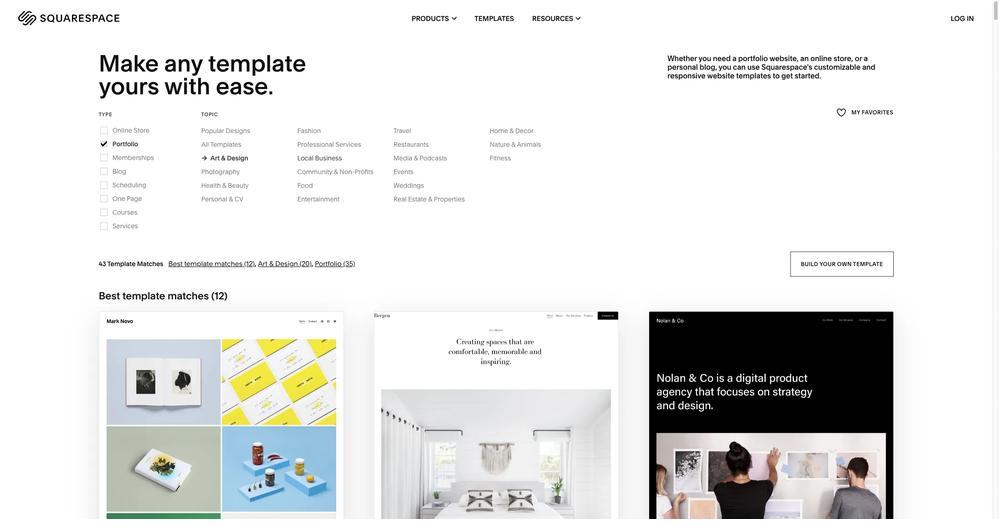 Task type: describe. For each thing, give the bounding box(es) containing it.
to
[[773, 71, 780, 80]]

non-
[[340, 168, 355, 176]]

start with nolan
[[723, 457, 811, 467]]

novo inside button
[[231, 457, 258, 467]]

favorites
[[863, 109, 894, 116]]

your
[[820, 260, 836, 267]]

professional
[[298, 140, 334, 149]]

& for cv
[[229, 195, 233, 203]]

restaurants
[[394, 140, 429, 149]]

health & beauty
[[201, 181, 249, 190]]

media
[[394, 154, 413, 162]]

& for beauty
[[222, 181, 227, 190]]

43
[[99, 260, 106, 268]]

bergen image
[[374, 312, 619, 519]]

courses
[[112, 208, 138, 216]]

all templates link
[[201, 140, 251, 149]]

health & beauty link
[[201, 181, 258, 190]]

nolan element
[[650, 312, 894, 519]]

2 , from the left
[[312, 259, 314, 268]]

topic
[[201, 111, 218, 118]]

popular designs link
[[201, 127, 259, 135]]

any
[[164, 49, 203, 78]]

weddings link
[[394, 181, 434, 190]]

popular
[[201, 127, 224, 135]]

novo element
[[99, 312, 343, 519]]

1 horizontal spatial services
[[336, 140, 361, 149]]

43 template matches
[[99, 260, 163, 268]]

make any template yours with ease.
[[99, 49, 311, 100]]

products
[[412, 14, 449, 23]]

with for start with novo
[[205, 457, 228, 467]]

home & decor link
[[490, 127, 543, 135]]

professional services
[[298, 140, 361, 149]]

events link
[[394, 168, 423, 176]]

squarespace logo image
[[18, 11, 119, 26]]

and
[[863, 62, 876, 72]]

build your own template button
[[791, 252, 894, 277]]

health
[[201, 181, 221, 190]]

start for preview novo
[[175, 457, 203, 467]]

decor
[[516, 127, 534, 135]]

store
[[134, 126, 150, 134]]

scheduling
[[112, 181, 147, 189]]

or
[[856, 54, 863, 63]]

personal
[[201, 195, 227, 203]]

preview bergen link
[[457, 467, 536, 492]]

memberships
[[112, 154, 154, 162]]

products button
[[412, 0, 457, 36]]

yours
[[99, 72, 159, 100]]

an
[[801, 54, 809, 63]]

all templates
[[201, 140, 242, 149]]

& for animals
[[512, 140, 516, 149]]

with for start with bergen
[[476, 457, 499, 467]]

preview nolan link
[[734, 467, 809, 492]]

best for best template matches ( 12 )
[[99, 290, 120, 302]]

travel link
[[394, 127, 421, 135]]

preview for preview novo
[[187, 474, 227, 485]]

real estate & properties link
[[394, 195, 474, 203]]

real estate & properties
[[394, 195, 465, 203]]

build your own template
[[801, 260, 884, 267]]

matches
[[137, 260, 163, 268]]

0 horizontal spatial services
[[112, 222, 138, 230]]

whether
[[668, 54, 698, 63]]

online
[[811, 54, 833, 63]]

& for decor
[[510, 127, 514, 135]]

ease.
[[216, 72, 274, 100]]

start with novo
[[175, 457, 258, 467]]

template inside button
[[854, 260, 884, 267]]

1 vertical spatial art
[[258, 259, 268, 268]]

log             in
[[952, 14, 975, 23]]

(
[[211, 290, 215, 302]]

start with nolan button
[[723, 449, 820, 475]]

started.
[[795, 71, 822, 80]]

media & podcasts link
[[394, 154, 457, 162]]

resources button
[[533, 0, 581, 36]]

local business
[[298, 154, 342, 162]]

nature & animals link
[[490, 140, 551, 149]]

0 horizontal spatial design
[[227, 154, 248, 162]]

bergen inside button
[[501, 457, 538, 467]]

need
[[714, 54, 731, 63]]

page
[[127, 195, 142, 203]]

food link
[[298, 181, 322, 190]]

1 , from the left
[[255, 259, 257, 268]]

(20)
[[300, 259, 312, 268]]

professional services link
[[298, 140, 371, 149]]

& for non-
[[334, 168, 338, 176]]

0 horizontal spatial portfolio
[[112, 140, 138, 148]]

personal & cv link
[[201, 195, 253, 203]]

nolan inside button
[[778, 457, 811, 467]]

in
[[968, 14, 975, 23]]

community & non-profits link
[[298, 168, 383, 176]]

best for best template matches (12) , art & design (20) , portfolio (35)
[[168, 259, 183, 268]]

nolan image
[[650, 312, 894, 519]]

preview bergen
[[457, 474, 536, 485]]

designs
[[226, 127, 250, 135]]

nature
[[490, 140, 510, 149]]

log             in link
[[952, 14, 975, 23]]

resources
[[533, 14, 574, 23]]

profits
[[355, 168, 374, 176]]

type
[[99, 111, 112, 118]]

food
[[298, 181, 313, 190]]



Task type: locate. For each thing, give the bounding box(es) containing it.
local business link
[[298, 154, 351, 162]]

& left the non-
[[334, 168, 338, 176]]

2 start from the left
[[446, 457, 473, 467]]

0 vertical spatial templates
[[475, 14, 514, 23]]

1 horizontal spatial design
[[275, 259, 298, 268]]

community
[[298, 168, 333, 176]]

a right need
[[733, 54, 737, 63]]

0 vertical spatial matches
[[215, 259, 243, 268]]

2 horizontal spatial preview
[[734, 474, 774, 485]]

weddings
[[394, 181, 424, 190]]

1 vertical spatial services
[[112, 222, 138, 230]]

1 vertical spatial bergen
[[499, 474, 536, 485]]

start up preview nolan
[[723, 457, 751, 467]]

local
[[298, 154, 314, 162]]

1 start from the left
[[175, 457, 203, 467]]

popular designs
[[201, 127, 250, 135]]

best right matches
[[168, 259, 183, 268]]

portfolio left (35)
[[315, 259, 342, 268]]

& left cv
[[229, 195, 233, 203]]

website,
[[770, 54, 799, 63]]

online
[[112, 126, 132, 134]]

0 horizontal spatial start
[[175, 457, 203, 467]]

design left (20)
[[275, 259, 298, 268]]

nolan down start with nolan in the bottom right of the page
[[777, 474, 809, 485]]

home
[[490, 127, 508, 135]]

0 horizontal spatial best
[[99, 290, 120, 302]]

2 a from the left
[[864, 54, 869, 63]]

1 horizontal spatial ,
[[312, 259, 314, 268]]

0 vertical spatial bergen
[[501, 457, 538, 467]]

you
[[699, 54, 712, 63], [719, 62, 732, 72]]

nolan up preview nolan
[[778, 457, 811, 467]]

entertainment link
[[298, 195, 349, 203]]

matches left (12) at left
[[215, 259, 243, 268]]

)
[[224, 290, 228, 302]]

1 horizontal spatial portfolio
[[315, 259, 342, 268]]

nature & animals
[[490, 140, 542, 149]]

get
[[782, 71, 794, 80]]

& right home
[[510, 127, 514, 135]]

start up the preview novo
[[175, 457, 203, 467]]

&
[[510, 127, 514, 135], [512, 140, 516, 149], [221, 154, 226, 162], [414, 154, 418, 162], [334, 168, 338, 176], [222, 181, 227, 190], [229, 195, 233, 203], [429, 195, 433, 203], [269, 259, 274, 268]]

, left art & design (20) link
[[255, 259, 257, 268]]

a right or
[[864, 54, 869, 63]]

art
[[211, 154, 220, 162], [258, 259, 268, 268]]

art & design (20) link
[[258, 259, 312, 268]]

preview down start with bergen
[[457, 474, 497, 485]]

0 vertical spatial nolan
[[778, 457, 811, 467]]

0 horizontal spatial preview
[[187, 474, 227, 485]]

build
[[801, 260, 819, 267]]

matches for (
[[168, 290, 209, 302]]

media & podcasts
[[394, 154, 447, 162]]

1 a from the left
[[733, 54, 737, 63]]

0 horizontal spatial art
[[211, 154, 220, 162]]

1 horizontal spatial a
[[864, 54, 869, 63]]

website
[[708, 71, 735, 80]]

entertainment
[[298, 195, 340, 203]]

whether you need a portfolio website, an online store, or a personal blog, you can use squarespace's customizable and responsive website templates to get started.
[[668, 54, 876, 80]]

services up business on the left of page
[[336, 140, 361, 149]]

& up photography link
[[221, 154, 226, 162]]

& right nature
[[512, 140, 516, 149]]

photography link
[[201, 168, 249, 176]]

you left can
[[719, 62, 732, 72]]

1 horizontal spatial start
[[446, 457, 473, 467]]

matches left (
[[168, 290, 209, 302]]

preview for preview nolan
[[734, 474, 774, 485]]

2 preview from the left
[[457, 474, 497, 485]]

& right health
[[222, 181, 227, 190]]

with up preview bergen
[[476, 457, 499, 467]]

make
[[99, 49, 159, 78]]

start with novo button
[[175, 449, 267, 475]]

1 vertical spatial portfolio
[[315, 259, 342, 268]]

templates
[[737, 71, 772, 80]]

online store
[[112, 126, 150, 134]]

3 start from the left
[[723, 457, 751, 467]]

bergen up preview bergen
[[501, 457, 538, 467]]

art up photography
[[211, 154, 220, 162]]

design down all templates link
[[227, 154, 248, 162]]

1 horizontal spatial templates
[[475, 14, 514, 23]]

1 horizontal spatial best
[[168, 259, 183, 268]]

0 horizontal spatial ,
[[255, 259, 257, 268]]

2 horizontal spatial start
[[723, 457, 751, 467]]

cv
[[235, 195, 244, 203]]

0 horizontal spatial you
[[699, 54, 712, 63]]

start for preview nolan
[[723, 457, 751, 467]]

responsive
[[668, 71, 706, 80]]

novo up the preview novo
[[231, 457, 258, 467]]

fashion
[[298, 127, 321, 135]]

& for podcasts
[[414, 154, 418, 162]]

template inside make any template yours with ease.
[[208, 49, 307, 78]]

1 horizontal spatial preview
[[457, 474, 497, 485]]

best template matches (12) , art & design (20) , portfolio (35)
[[168, 259, 355, 268]]

template
[[107, 260, 136, 268]]

services down courses
[[112, 222, 138, 230]]

nolan
[[778, 457, 811, 467], [777, 474, 809, 485]]

my
[[852, 109, 861, 116]]

own
[[838, 260, 852, 267]]

preview novo link
[[187, 467, 256, 492]]

0 horizontal spatial matches
[[168, 290, 209, 302]]

with inside make any template yours with ease.
[[164, 72, 211, 100]]

novo down start with novo
[[229, 474, 256, 485]]

community & non-profits
[[298, 168, 374, 176]]

one page
[[112, 195, 142, 203]]

& right (12) at left
[[269, 259, 274, 268]]

with for start with nolan
[[753, 457, 776, 467]]

you left need
[[699, 54, 712, 63]]

estate
[[408, 195, 427, 203]]

start with bergen button
[[446, 449, 547, 475]]

1 preview from the left
[[187, 474, 227, 485]]

personal
[[668, 62, 699, 72]]

my favorites
[[852, 109, 894, 116]]

0 horizontal spatial templates
[[210, 140, 242, 149]]

, left portfolio (35) link
[[312, 259, 314, 268]]

novo image
[[99, 312, 343, 519]]

1 horizontal spatial you
[[719, 62, 732, 72]]

best template matches ( 12 )
[[99, 290, 228, 302]]

1 horizontal spatial matches
[[215, 259, 243, 268]]

0 vertical spatial best
[[168, 259, 183, 268]]

matches
[[215, 259, 243, 268], [168, 290, 209, 302]]

1 vertical spatial novo
[[229, 474, 256, 485]]

0 vertical spatial art
[[211, 154, 220, 162]]

bergen down start with bergen
[[499, 474, 536, 485]]

fitness link
[[490, 154, 520, 162]]

1 vertical spatial templates
[[210, 140, 242, 149]]

1 horizontal spatial art
[[258, 259, 268, 268]]

art & design
[[211, 154, 248, 162]]

bergen element
[[374, 312, 619, 519]]

templates
[[475, 14, 514, 23], [210, 140, 242, 149]]

my favorites link
[[837, 107, 894, 119]]

start
[[175, 457, 203, 467], [446, 457, 473, 467], [723, 457, 751, 467]]

can
[[734, 62, 746, 72]]

1 vertical spatial design
[[275, 259, 298, 268]]

preview nolan
[[734, 474, 809, 485]]

& for design
[[221, 154, 226, 162]]

log
[[952, 14, 966, 23]]

squarespace's
[[762, 62, 813, 72]]

1 vertical spatial nolan
[[777, 474, 809, 485]]

a
[[733, 54, 737, 63], [864, 54, 869, 63]]

matches for (12)
[[215, 259, 243, 268]]

all
[[201, 140, 209, 149]]

customizable
[[815, 62, 861, 72]]

template
[[208, 49, 307, 78], [184, 259, 213, 268], [854, 260, 884, 267], [122, 290, 165, 302]]

0 horizontal spatial a
[[733, 54, 737, 63]]

best down 43
[[99, 290, 120, 302]]

design
[[227, 154, 248, 162], [275, 259, 298, 268]]

preview novo
[[187, 474, 256, 485]]

with up preview nolan
[[753, 457, 776, 467]]

restaurants link
[[394, 140, 438, 149]]

0 vertical spatial services
[[336, 140, 361, 149]]

preview down start with nolan in the bottom right of the page
[[734, 474, 774, 485]]

1 vertical spatial matches
[[168, 290, 209, 302]]

0 vertical spatial design
[[227, 154, 248, 162]]

art right (12) at left
[[258, 259, 268, 268]]

portfolio down online
[[112, 140, 138, 148]]

with up the preview novo
[[205, 457, 228, 467]]

podcasts
[[420, 154, 447, 162]]

3 preview from the left
[[734, 474, 774, 485]]

0 vertical spatial novo
[[231, 457, 258, 467]]

& right estate
[[429, 195, 433, 203]]

0 vertical spatial portfolio
[[112, 140, 138, 148]]

portfolio
[[739, 54, 769, 63]]

preview for preview bergen
[[457, 474, 497, 485]]

events
[[394, 168, 414, 176]]

with up topic
[[164, 72, 211, 100]]

preview
[[187, 474, 227, 485], [457, 474, 497, 485], [734, 474, 774, 485]]

blog,
[[700, 62, 718, 72]]

properties
[[434, 195, 465, 203]]

& right media
[[414, 154, 418, 162]]

blog
[[112, 167, 126, 175]]

start up preview bergen
[[446, 457, 473, 467]]

start for preview bergen
[[446, 457, 473, 467]]

preview down start with novo
[[187, 474, 227, 485]]

portfolio
[[112, 140, 138, 148], [315, 259, 342, 268]]

1 vertical spatial best
[[99, 290, 120, 302]]

(35)
[[344, 259, 355, 268]]



Task type: vqa. For each thing, say whether or not it's contained in the screenshot.
the top Dario
no



